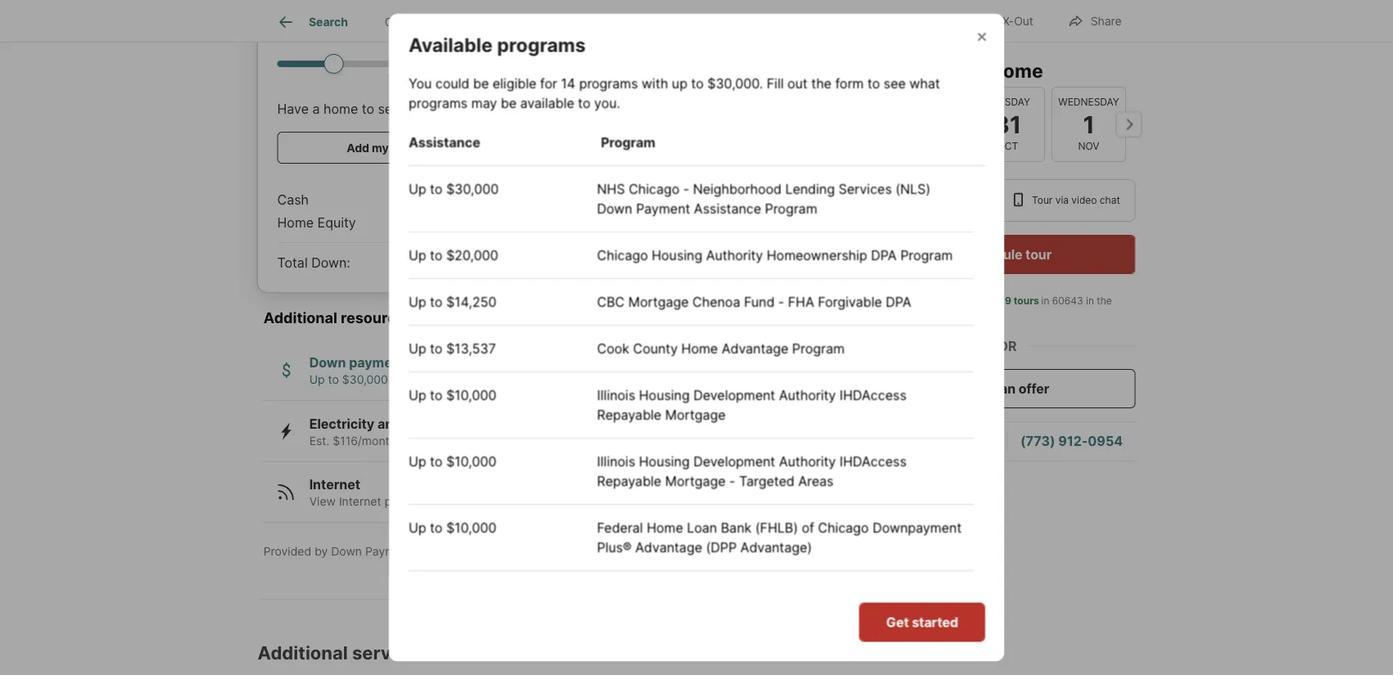 Task type: vqa. For each thing, say whether or not it's contained in the screenshot.
66 homes
no



Task type: describe. For each thing, give the bounding box(es) containing it.
fill
[[766, 75, 783, 91]]

forgivable
[[818, 294, 882, 310]]

available programs
[[408, 33, 585, 56]]

Down Payment Slider range field
[[277, 53, 530, 73]]

via
[[1056, 195, 1069, 206]]

provided
[[263, 545, 311, 559]]

mortgage for illinois housing development authority ihdaccess deferred mortgage
[[655, 672, 715, 676]]

start an offer button
[[879, 369, 1136, 409]]

next image
[[1116, 111, 1142, 138]]

and inside electricity and solar est. $116/month, save                  $116 with rooftop solar
[[378, 416, 402, 432]]

repayable for illinois housing development authority ihdaccess repayable mortgage - targeted areas
[[597, 473, 661, 489]]

cook
[[597, 340, 629, 356]]

go tour this home
[[879, 59, 1043, 82]]

chenoa
[[692, 294, 740, 310]]

x-out
[[1003, 14, 1034, 28]]

1 vertical spatial services
[[352, 642, 428, 664]]

- inside the nhs chicago - neighborhood lending services (nls) down payment assistance program
[[683, 181, 689, 197]]

tour via video chat
[[1032, 195, 1120, 206]]

(20%)
[[485, 254, 530, 272]]

the inside . fill out the form to see what programs may be available to you.
[[811, 75, 831, 91]]

overview tab
[[366, 2, 454, 42]]

mortgage up county
[[628, 294, 689, 310]]

downpayment for federal home loan bank (fhlb) of chicago downpayment plus® program (dpp)
[[872, 586, 961, 602]]

up to $10,000 for illinois housing development authority ihdaccess repayable mortgage - targeted areas
[[408, 453, 496, 469]]

30
[[936, 310, 949, 322]]

by
[[315, 545, 328, 559]]

development for illinois housing development authority ihdaccess repayable mortgage
[[693, 387, 775, 403]]

downpayment for federal home loan bank (fhlb) of chicago downpayment plus® advantage (dpp advantage)
[[872, 520, 961, 536]]

(dpp
[[706, 539, 736, 555]]

(nls)
[[895, 181, 930, 197]]

internet view internet plans and providers available for this home
[[309, 477, 616, 509]]

up to $20,000
[[408, 247, 498, 263]]

allconnect
[[548, 545, 607, 559]]

with for up
[[641, 75, 668, 91]]

homeownership
[[766, 247, 867, 263]]

2 vertical spatial and
[[524, 545, 545, 559]]

to left see
[[867, 75, 880, 91]]

providers
[[440, 495, 491, 509]]

- inside illinois housing development authority ihdaccess repayable mortgage - targeted areas
[[729, 473, 735, 489]]

programs inside . fill out the form to see what programs may be available to you.
[[408, 95, 467, 111]]

(fhlb) for (dpp
[[755, 520, 798, 536]]

1 vertical spatial internet
[[339, 495, 381, 509]]

1 vertical spatial $30,000
[[446, 181, 498, 197]]

$57,000 for $57,000 (20%)
[[421, 254, 482, 272]]

lending
[[785, 181, 835, 197]]

available programs element
[[408, 14, 605, 57]]

up for illinois housing development authority ihdaccess repayable mortgage - targeted areas
[[408, 453, 426, 469]]

est.
[[309, 434, 330, 448]]

total
[[277, 255, 308, 271]]

$10,000 for illinois housing development authority ihdaccess repayable mortgage - targeted areas
[[446, 453, 496, 469]]

1 horizontal spatial advantage
[[721, 340, 788, 356]]

a for ask
[[923, 434, 931, 450]]

deferred
[[597, 672, 651, 676]]

see
[[883, 75, 906, 91]]

you
[[408, 75, 431, 91]]

start
[[966, 381, 997, 397]]

offer
[[1019, 381, 1049, 397]]

wattbuy,
[[473, 545, 521, 559]]

be inside . fill out the form to see what programs may be available to you.
[[500, 95, 516, 111]]

available for down payment assistance
[[391, 373, 439, 387]]

tours
[[1014, 295, 1039, 307]]

loan for (dpp)
[[687, 586, 717, 602]]

$13,537
[[446, 340, 496, 356]]

1 horizontal spatial solar
[[529, 434, 555, 448]]

1 vertical spatial dpa
[[885, 294, 911, 310]]

chat
[[1100, 195, 1120, 206]]

ask a question
[[896, 434, 991, 450]]

what
[[909, 75, 940, 91]]

$57,000 (20%)
[[421, 254, 530, 272]]

illinois for illinois housing development authority ihdaccess repayable mortgage
[[597, 387, 635, 403]]

programs up eligible
[[497, 33, 585, 56]]

wednesday 1 nov
[[1058, 96, 1119, 152]]

to inside $57,000 (20%) tooltip
[[362, 101, 374, 117]]

search
[[309, 15, 348, 29]]

to down you could be eligible for 14 programs with up to $30,000
[[578, 95, 590, 111]]

share button
[[1054, 4, 1136, 37]]

cash
[[277, 192, 309, 208]]

for inside 'internet view internet plans and providers available for this home'
[[545, 495, 560, 509]]

$116
[[431, 434, 456, 448]]

down payment assistance up to $30,000 available from 14 programs
[[309, 355, 538, 387]]

development for illinois housing development authority ihdaccess deferred mortgage
[[693, 652, 775, 668]]

912-
[[1059, 434, 1088, 450]]

federal for program
[[597, 586, 643, 602]]

$57,000 for $57,000
[[479, 192, 530, 208]]

get
[[886, 615, 909, 631]]

illinois for illinois housing development authority ihdaccess repayable mortgage - targeted areas
[[597, 453, 635, 469]]

ihdaccess for illinois housing development authority ihdaccess repayable mortgage
[[839, 387, 906, 403]]

nhs
[[597, 181, 625, 197]]

additional services
[[258, 642, 428, 664]]

home inside 'internet view internet plans and providers available for this home'
[[586, 495, 616, 509]]

from
[[442, 373, 467, 387]]

fha
[[788, 294, 814, 310]]

tour for tour in person
[[913, 195, 935, 206]]

assistance
[[408, 355, 478, 371]]

(fhlb) for (dpp)
[[755, 586, 798, 602]]

to down equity
[[430, 181, 442, 197]]

down inside the nhs chicago - neighborhood lending services (nls) down payment assistance program
[[597, 200, 632, 216]]

$20,000
[[446, 247, 498, 263]]

housing for illinois housing development authority ihdaccess repayable mortgage - targeted areas
[[639, 453, 689, 469]]

an
[[1000, 381, 1016, 397]]

0 horizontal spatial assistance
[[408, 134, 480, 150]]

1 vertical spatial -
[[778, 294, 784, 310]]

program down fha
[[792, 340, 844, 356]]

and inside 'internet view internet plans and providers available for this home'
[[417, 495, 437, 509]]

$7,500
[[446, 652, 488, 668]]

to up provided by down payment resource, wattbuy, and allconnect at the bottom left of page
[[430, 520, 442, 536]]

wednesday
[[1058, 96, 1119, 108]]

tour for go
[[910, 59, 948, 82]]

authority for illinois housing development authority ihdaccess repayable mortgage - targeted areas
[[779, 453, 836, 469]]

31
[[994, 110, 1021, 139]]

advantage)
[[740, 539, 812, 555]]

(773) 912-0954
[[1021, 434, 1123, 450]]

you.
[[594, 95, 620, 111]]

save
[[403, 434, 428, 448]]

to right up
[[691, 75, 703, 91]]

home inside $57,000 (20%) tooltip
[[277, 215, 314, 231]]

19
[[1000, 295, 1012, 307]]

schedule
[[963, 247, 1023, 263]]

x-
[[1003, 14, 1014, 28]]

fund
[[744, 294, 774, 310]]

up for cbc mortgage chenoa fund - fha forgivable dpa
[[408, 294, 426, 310]]

2 vertical spatial down
[[331, 545, 362, 559]]

resources
[[341, 309, 413, 327]]

up to $7,500
[[408, 652, 488, 668]]

ask
[[896, 434, 920, 450]]

authority for illinois housing development authority ihdaccess deferred mortgage
[[779, 652, 836, 668]]

tour in person option
[[879, 179, 999, 222]]

view
[[309, 495, 336, 509]]

programs inside down payment assistance up to $30,000 available from 14 programs
[[486, 373, 538, 387]]

.
[[759, 75, 763, 91]]

bank for (dpp)
[[721, 586, 751, 602]]

last
[[917, 310, 934, 322]]

tour in person
[[913, 195, 983, 206]]

program inside the nhs chicago - neighborhood lending services (nls) down payment assistance program
[[765, 200, 817, 216]]

the inside in the last 30 days
[[1097, 295, 1112, 307]]

0 vertical spatial dpa
[[871, 247, 896, 263]]

add my home equity button
[[277, 132, 530, 164]]

county
[[633, 340, 677, 356]]

may
[[471, 95, 497, 111]]

$57,000 (20%) tooltip
[[258, 0, 854, 292]]



Task type: locate. For each thing, give the bounding box(es) containing it.
0 vertical spatial $10,000
[[446, 387, 496, 403]]

0 horizontal spatial and
[[378, 416, 402, 432]]

$30,000 inside down payment assistance up to $30,000 available from 14 programs
[[342, 373, 388, 387]]

3 development from the top
[[693, 652, 775, 668]]

housing inside illinois housing development authority ihdaccess repayable mortgage - targeted areas
[[639, 453, 689, 469]]

1 vertical spatial development
[[693, 453, 775, 469]]

0 vertical spatial and
[[378, 416, 402, 432]]

2 downpayment from the top
[[872, 586, 961, 602]]

up down add my home equity button
[[408, 181, 426, 197]]

services left $7,500
[[352, 642, 428, 664]]

1 vertical spatial for
[[545, 495, 560, 509]]

up for cook county home advantage program
[[408, 340, 426, 356]]

of inside 'federal home loan bank (fhlb) of chicago downpayment plus® program (dpp)'
[[801, 586, 814, 602]]

mortgage down cook county home advantage program
[[665, 407, 725, 423]]

2 up to $10,000 from the top
[[408, 453, 496, 469]]

1 vertical spatial available
[[391, 373, 439, 387]]

1 vertical spatial $10,000
[[446, 453, 496, 469]]

1 horizontal spatial and
[[417, 495, 437, 509]]

this up allconnect
[[563, 495, 583, 509]]

available
[[520, 95, 574, 111], [391, 373, 439, 387], [494, 495, 542, 509]]

federal
[[597, 520, 643, 536], [597, 586, 643, 602]]

to inside down payment assistance up to $30,000 available from 14 programs
[[328, 373, 339, 387]]

1
[[1083, 110, 1094, 139]]

assistance inside the nhs chicago - neighborhood lending services (nls) down payment assistance program
[[694, 200, 761, 216]]

down
[[597, 200, 632, 216], [309, 355, 346, 371], [331, 545, 362, 559]]

available inside down payment assistance up to $30,000 available from 14 programs
[[391, 373, 439, 387]]

0 vertical spatial -
[[683, 181, 689, 197]]

assistance down neighborhood
[[694, 200, 761, 216]]

0 vertical spatial development
[[693, 387, 775, 403]]

assistance
[[408, 134, 480, 150], [694, 200, 761, 216]]

1 horizontal spatial in
[[1042, 295, 1050, 307]]

up up the electricity
[[309, 373, 325, 387]]

0 vertical spatial up to $10,000
[[408, 387, 496, 403]]

cbc
[[597, 294, 624, 310]]

bank inside federal home loan bank (fhlb) of chicago downpayment plus® advantage (dpp advantage)
[[721, 520, 751, 536]]

programs down $13,537
[[486, 373, 538, 387]]

repayable inside illinois housing development authority ihdaccess repayable mortgage - targeted areas
[[597, 473, 661, 489]]

tab list containing search
[[258, 0, 801, 42]]

you could be eligible for 14 programs with up to $30,000
[[408, 75, 759, 91]]

1 vertical spatial $57,000
[[421, 254, 482, 272]]

(dpp)
[[691, 606, 727, 622]]

to left sell?
[[362, 101, 374, 117]]

to left $7,500
[[430, 652, 442, 668]]

down:
[[311, 255, 350, 271]]

ihdaccess up ask
[[839, 387, 906, 403]]

0 vertical spatial advantage
[[721, 340, 788, 356]]

19 tours in 60643
[[1000, 295, 1083, 307]]

2 horizontal spatial and
[[524, 545, 545, 559]]

2 (fhlb) from the top
[[755, 586, 798, 602]]

bank inside 'federal home loan bank (fhlb) of chicago downpayment plus® program (dpp)'
[[721, 586, 751, 602]]

repayable for illinois housing development authority ihdaccess repayable mortgage
[[597, 407, 661, 423]]

home up add
[[324, 101, 358, 117]]

targeted
[[739, 473, 794, 489]]

with inside the available programs dialog
[[641, 75, 668, 91]]

advantage down cbc mortgage chenoa fund - fha forgivable dpa
[[721, 340, 788, 356]]

$14,250
[[446, 294, 496, 310]]

started
[[912, 615, 958, 631]]

mortgage inside illinois housing development authority ihdaccess repayable mortgage - targeted areas
[[665, 473, 725, 489]]

0 vertical spatial available
[[520, 95, 574, 111]]

dpa right 'forgivable'
[[885, 294, 911, 310]]

- left targeted
[[729, 473, 735, 489]]

tab up .
[[708, 2, 788, 42]]

tour for schedule
[[1026, 247, 1052, 263]]

home inside add my home equity button
[[391, 141, 422, 155]]

program down 'you.'
[[601, 134, 655, 150]]

0 horizontal spatial this
[[563, 495, 583, 509]]

1 downpayment from the top
[[872, 520, 961, 536]]

home up tuesday
[[992, 59, 1043, 82]]

0 vertical spatial bank
[[721, 520, 751, 536]]

1 vertical spatial the
[[1097, 295, 1112, 307]]

0 vertical spatial the
[[811, 75, 831, 91]]

housing for illinois housing development authority ihdaccess repayable mortgage
[[639, 387, 689, 403]]

up left $7,500
[[408, 652, 426, 668]]

mortgage inside the illinois housing development authority ihdaccess repayable mortgage
[[665, 407, 725, 423]]

federal home loan bank (fhlb) of chicago downpayment plus® program (dpp)
[[597, 586, 961, 622]]

2 vertical spatial illinois
[[597, 652, 635, 668]]

0 vertical spatial be
[[473, 75, 489, 91]]

1 vertical spatial be
[[500, 95, 516, 111]]

14
[[561, 75, 575, 91], [470, 373, 483, 387]]

ihdaccess for illinois housing development authority ihdaccess repayable mortgage - targeted areas
[[839, 453, 906, 469]]

loan inside federal home loan bank (fhlb) of chicago downpayment plus® advantage (dpp advantage)
[[687, 520, 717, 536]]

additional for additional services
[[258, 642, 348, 664]]

add
[[347, 141, 369, 155]]

2 federal from the top
[[597, 586, 643, 602]]

up up provided by down payment resource, wattbuy, and allconnect at the bottom left of page
[[408, 520, 426, 536]]

up for illinois housing development authority ihdaccess repayable mortgage
[[408, 387, 426, 403]]

- left neighborhood
[[683, 181, 689, 197]]

1 repayable from the top
[[597, 407, 661, 423]]

0 horizontal spatial with
[[460, 434, 483, 448]]

payment
[[636, 200, 690, 216], [365, 545, 413, 559]]

ask a question link
[[896, 434, 991, 450]]

mortgage for illinois housing development authority ihdaccess repayable mortgage
[[665, 407, 725, 423]]

0 vertical spatial illinois
[[597, 387, 635, 403]]

payment inside the nhs chicago - neighborhood lending services (nls) down payment assistance program
[[636, 200, 690, 216]]

program left the (dpp)
[[635, 606, 687, 622]]

2 vertical spatial up to $10,000
[[408, 520, 496, 536]]

of up advantage)
[[801, 520, 814, 536]]

0 horizontal spatial be
[[473, 75, 489, 91]]

1 vertical spatial of
[[801, 586, 814, 602]]

sell?
[[378, 101, 405, 117]]

dpa up 'forgivable'
[[871, 247, 896, 263]]

1 ihdaccess from the top
[[839, 387, 906, 403]]

tour right schedule
[[1026, 247, 1052, 263]]

up to $10,000 down assistance
[[408, 387, 496, 403]]

this right the what
[[952, 59, 987, 82]]

1 horizontal spatial -
[[729, 473, 735, 489]]

up to $10,000 for federal home loan bank (fhlb) of chicago downpayment plus® advantage (dpp advantage)
[[408, 520, 496, 536]]

up left $14,250 at the top of the page
[[408, 294, 426, 310]]

housing inside illinois housing development authority ihdaccess deferred mortgage
[[639, 652, 689, 668]]

a inside $57,000 (20%) tooltip
[[312, 101, 320, 117]]

3 tab from the left
[[708, 2, 788, 42]]

2 vertical spatial ihdaccess
[[839, 652, 906, 668]]

up for chicago housing authority homeownership dpa program
[[408, 247, 426, 263]]

services
[[838, 181, 892, 197], [352, 642, 428, 664]]

1 horizontal spatial assistance
[[694, 200, 761, 216]]

to down assistance
[[430, 387, 442, 403]]

0 vertical spatial $30,000
[[707, 75, 759, 91]]

areas
[[798, 473, 833, 489]]

0 horizontal spatial payment
[[365, 545, 413, 559]]

program inside 'federal home loan bank (fhlb) of chicago downpayment plus® program (dpp)'
[[635, 606, 687, 622]]

0 vertical spatial plus®
[[597, 539, 631, 555]]

development inside illinois housing development authority ihdaccess repayable mortgage - targeted areas
[[693, 453, 775, 469]]

14 right eligible
[[561, 75, 575, 91]]

tour left via
[[1032, 195, 1053, 206]]

chicago inside the nhs chicago - neighborhood lending services (nls) down payment assistance program
[[628, 181, 679, 197]]

2 tab from the left
[[577, 2, 708, 42]]

0 vertical spatial ihdaccess
[[839, 387, 906, 403]]

down down nhs
[[597, 200, 632, 216]]

1 horizontal spatial this
[[952, 59, 987, 82]]

with left up
[[641, 75, 668, 91]]

up right payment on the left bottom
[[408, 340, 426, 356]]

2 of from the top
[[801, 586, 814, 602]]

available programs dialog
[[389, 14, 1005, 676]]

additional for additional resources
[[263, 309, 337, 327]]

0 vertical spatial internet
[[309, 477, 360, 493]]

have a home to sell?
[[277, 101, 405, 117]]

of inside federal home loan bank (fhlb) of chicago downpayment plus® advantage (dpp advantage)
[[801, 520, 814, 536]]

and up "$116/month,"
[[378, 416, 402, 432]]

0 horizontal spatial advantage
[[635, 539, 702, 555]]

$30,000 left fill
[[707, 75, 759, 91]]

downpayment
[[872, 520, 961, 536], [872, 586, 961, 602]]

downpayment inside federal home loan bank (fhlb) of chicago downpayment plus® advantage (dpp advantage)
[[872, 520, 961, 536]]

programs
[[497, 33, 585, 56], [579, 75, 638, 91], [408, 95, 467, 111], [486, 373, 538, 387]]

development inside the illinois housing development authority ihdaccess repayable mortgage
[[693, 387, 775, 403]]

up for illinois housing development authority ihdaccess deferred mortgage
[[408, 652, 426, 668]]

plus®
[[597, 539, 631, 555], [597, 606, 631, 622]]

2 vertical spatial $10,000
[[446, 520, 496, 536]]

plans
[[385, 495, 413, 509]]

with inside electricity and solar est. $116/month, save                  $116 with rooftop solar
[[460, 434, 483, 448]]

up down save
[[408, 453, 426, 469]]

2 repayable from the top
[[597, 473, 661, 489]]

the right 60643
[[1097, 295, 1112, 307]]

1 horizontal spatial with
[[641, 75, 668, 91]]

home up allconnect
[[586, 495, 616, 509]]

$57,000 up "up to $14,250"
[[421, 254, 482, 272]]

schedule tour
[[963, 247, 1052, 263]]

programs up 'you.'
[[579, 75, 638, 91]]

tour right see
[[910, 59, 948, 82]]

program down tour in person option
[[900, 247, 953, 263]]

federal for advantage
[[597, 520, 643, 536]]

-
[[683, 181, 689, 197], [778, 294, 784, 310], [729, 473, 735, 489]]

loan up (dpp on the bottom of the page
[[687, 520, 717, 536]]

to left $13,537
[[430, 340, 442, 356]]

home inside 'federal home loan bank (fhlb) of chicago downpayment plus® program (dpp)'
[[646, 586, 683, 602]]

2 $10,000 from the top
[[446, 453, 496, 469]]

2 horizontal spatial -
[[778, 294, 784, 310]]

$10,000 down providers
[[446, 520, 496, 536]]

0 vertical spatial services
[[838, 181, 892, 197]]

1 loan from the top
[[687, 520, 717, 536]]

of for (dpp)
[[801, 586, 814, 602]]

federal inside federal home loan bank (fhlb) of chicago downpayment plus® advantage (dpp advantage)
[[597, 520, 643, 536]]

bank up (dpp on the bottom of the page
[[721, 520, 751, 536]]

up for federal home loan bank (fhlb) of chicago downpayment plus® advantage (dpp advantage)
[[408, 520, 426, 536]]

solar right rooftop
[[529, 434, 555, 448]]

illinois housing development authority ihdaccess repayable mortgage
[[597, 387, 906, 423]]

0 vertical spatial this
[[952, 59, 987, 82]]

tour inside button
[[1026, 247, 1052, 263]]

$30,000 down payment on the left bottom
[[342, 373, 388, 387]]

mortgage up (dpp on the bottom of the page
[[665, 473, 725, 489]]

the right out
[[811, 75, 831, 91]]

0 horizontal spatial $30,000
[[342, 373, 388, 387]]

loan inside 'federal home loan bank (fhlb) of chicago downpayment plus® program (dpp)'
[[687, 586, 717, 602]]

authority inside illinois housing development authority ihdaccess deferred mortgage
[[779, 652, 836, 668]]

1 horizontal spatial payment
[[636, 200, 690, 216]]

loan for (dpp
[[687, 520, 717, 536]]

available right providers
[[494, 495, 542, 509]]

60643
[[1052, 295, 1083, 307]]

$30,000 down equity
[[446, 181, 498, 197]]

tour for tour via video chat
[[1032, 195, 1053, 206]]

nov
[[1078, 140, 1099, 152]]

development up targeted
[[693, 453, 775, 469]]

person
[[949, 195, 983, 206]]

of for (dpp
[[801, 520, 814, 536]]

0 horizontal spatial services
[[352, 642, 428, 664]]

tab list
[[258, 0, 801, 42]]

electricity and solar est. $116/month, save                  $116 with rooftop solar
[[309, 416, 555, 448]]

a right the have
[[312, 101, 320, 117]]

in right 60643
[[1086, 295, 1094, 307]]

plus® for federal home loan bank (fhlb) of chicago downpayment plus® advantage (dpp advantage)
[[597, 539, 631, 555]]

tab
[[454, 2, 577, 42], [577, 2, 708, 42], [708, 2, 788, 42]]

0 vertical spatial repayable
[[597, 407, 661, 423]]

services inside the nhs chicago - neighborhood lending services (nls) down payment assistance program
[[838, 181, 892, 197]]

$10,000 for illinois housing development authority ihdaccess repayable mortgage
[[446, 387, 496, 403]]

14 inside down payment assistance up to $30,000 available from 14 programs
[[470, 373, 483, 387]]

1 vertical spatial solar
[[529, 434, 555, 448]]

0 horizontal spatial tour
[[913, 195, 935, 206]]

authority inside illinois housing development authority ihdaccess repayable mortgage - targeted areas
[[779, 453, 836, 469]]

housing for chicago housing authority homeownership dpa program
[[651, 247, 702, 263]]

development inside illinois housing development authority ihdaccess deferred mortgage
[[693, 652, 775, 668]]

x-out button
[[966, 4, 1047, 37]]

2 vertical spatial $30,000
[[342, 373, 388, 387]]

ihdaccess for illinois housing development authority ihdaccess deferred mortgage
[[839, 652, 906, 668]]

development for illinois housing development authority ihdaccess repayable mortgage - targeted areas
[[693, 453, 775, 469]]

be down eligible
[[500, 95, 516, 111]]

1 horizontal spatial 14
[[561, 75, 575, 91]]

equity
[[317, 215, 356, 231]]

chicago
[[628, 181, 679, 197], [597, 247, 648, 263], [818, 520, 869, 536], [818, 586, 869, 602]]

tour left person on the top
[[913, 195, 935, 206]]

the
[[811, 75, 831, 91], [1097, 295, 1112, 307]]

$116/month,
[[333, 434, 400, 448]]

3 ihdaccess from the top
[[839, 652, 906, 668]]

1 vertical spatial (fhlb)
[[755, 586, 798, 602]]

get started
[[886, 615, 958, 631]]

my
[[372, 141, 389, 155]]

federal up allconnect
[[597, 520, 643, 536]]

with right $116 on the left of page
[[460, 434, 483, 448]]

advantage inside federal home loan bank (fhlb) of chicago downpayment plus® advantage (dpp advantage)
[[635, 539, 702, 555]]

repayable
[[597, 407, 661, 423], [597, 473, 661, 489]]

1 tour from the left
[[913, 195, 935, 206]]

assistance up up to $30,000
[[408, 134, 480, 150]]

1 federal from the top
[[597, 520, 643, 536]]

tour via video chat option
[[999, 179, 1136, 222]]

illinois housing development authority ihdaccess repayable mortgage - targeted areas
[[597, 453, 906, 489]]

ihdaccess inside illinois housing development authority ihdaccess deferred mortgage
[[839, 652, 906, 668]]

eligible
[[492, 75, 536, 91]]

tour
[[913, 195, 935, 206], [1032, 195, 1053, 206]]

home inside federal home loan bank (fhlb) of chicago downpayment plus® advantage (dpp advantage)
[[646, 520, 683, 536]]

0 horizontal spatial -
[[683, 181, 689, 197]]

1 vertical spatial illinois
[[597, 453, 635, 469]]

a right ask
[[923, 434, 931, 450]]

0 vertical spatial with
[[641, 75, 668, 91]]

1 $10,000 from the top
[[446, 387, 496, 403]]

3 $10,000 from the top
[[446, 520, 496, 536]]

up to $10,000 for illinois housing development authority ihdaccess repayable mortgage
[[408, 387, 496, 403]]

up to $10,000 down $116 on the left of page
[[408, 453, 496, 469]]

development down the (dpp)
[[693, 652, 775, 668]]

of down advantage)
[[801, 586, 814, 602]]

0 horizontal spatial solar
[[405, 416, 437, 432]]

chicago inside 'federal home loan bank (fhlb) of chicago downpayment plus® program (dpp)'
[[818, 586, 869, 602]]

to up the electricity
[[328, 373, 339, 387]]

1 vertical spatial this
[[563, 495, 583, 509]]

up left the $20,000
[[408, 247, 426, 263]]

in inside option
[[938, 195, 947, 206]]

form
[[835, 75, 864, 91]]

tuesday 31 oct
[[985, 96, 1030, 152]]

1 plus® from the top
[[597, 539, 631, 555]]

have
[[277, 101, 309, 117]]

2 horizontal spatial $30,000
[[707, 75, 759, 91]]

2 plus® from the top
[[597, 606, 631, 622]]

search link
[[276, 12, 348, 32]]

14 inside the available programs dialog
[[561, 75, 575, 91]]

a for have
[[312, 101, 320, 117]]

2 illinois from the top
[[597, 453, 635, 469]]

1 vertical spatial additional
[[258, 642, 348, 664]]

1 illinois from the top
[[597, 387, 635, 403]]

up up electricity and solar est. $116/month, save                  $116 with rooftop solar
[[408, 387, 426, 403]]

tab up eligible
[[454, 2, 577, 42]]

1 vertical spatial 14
[[470, 373, 483, 387]]

(fhlb) inside 'federal home loan bank (fhlb) of chicago downpayment plus® program (dpp)'
[[755, 586, 798, 602]]

0 vertical spatial a
[[312, 101, 320, 117]]

illinois inside illinois housing development authority ihdaccess deferred mortgage
[[597, 652, 635, 668]]

in right tours on the top of the page
[[1042, 295, 1050, 307]]

plus® inside federal home loan bank (fhlb) of chicago downpayment plus® advantage (dpp advantage)
[[597, 539, 631, 555]]

1 bank from the top
[[721, 520, 751, 536]]

chicago inside federal home loan bank (fhlb) of chicago downpayment plus® advantage (dpp advantage)
[[818, 520, 869, 536]]

available down eligible
[[520, 95, 574, 111]]

ihdaccess down get
[[839, 652, 906, 668]]

$10,000 up 'internet view internet plans and providers available for this home'
[[446, 453, 496, 469]]

1 horizontal spatial tour
[[1032, 195, 1053, 206]]

loan up the (dpp)
[[687, 586, 717, 602]]

repayable inside the illinois housing development authority ihdaccess repayable mortgage
[[597, 407, 661, 423]]

to down $116 on the left of page
[[430, 453, 442, 469]]

tab up up
[[577, 2, 708, 42]]

0 horizontal spatial tour
[[910, 59, 948, 82]]

to
[[691, 75, 703, 91], [867, 75, 880, 91], [578, 95, 590, 111], [362, 101, 374, 117], [430, 181, 442, 197], [430, 247, 442, 263], [430, 294, 442, 310], [430, 340, 442, 356], [328, 373, 339, 387], [430, 387, 442, 403], [430, 453, 442, 469], [430, 520, 442, 536], [430, 652, 442, 668]]

0 vertical spatial assistance
[[408, 134, 480, 150]]

1 vertical spatial advantage
[[635, 539, 702, 555]]

for
[[540, 75, 557, 91], [545, 495, 560, 509]]

available down assistance
[[391, 373, 439, 387]]

0 horizontal spatial the
[[811, 75, 831, 91]]

with for rooftop
[[460, 434, 483, 448]]

(773) 912-0954 link
[[1021, 434, 1123, 450]]

(fhlb) down advantage)
[[755, 586, 798, 602]]

overview
[[385, 15, 436, 29]]

authority
[[706, 247, 763, 263], [779, 387, 836, 403], [779, 453, 836, 469], [779, 652, 836, 668]]

1 up to $10,000 from the top
[[408, 387, 496, 403]]

1 vertical spatial tour
[[1026, 247, 1052, 263]]

federal inside 'federal home loan bank (fhlb) of chicago downpayment plus® program (dpp)'
[[597, 586, 643, 602]]

plus® inside 'federal home loan bank (fhlb) of chicago downpayment plus® program (dpp)'
[[597, 606, 631, 622]]

1 vertical spatial downpayment
[[872, 586, 961, 602]]

1 vertical spatial loan
[[687, 586, 717, 602]]

up
[[408, 181, 426, 197], [408, 247, 426, 263], [408, 294, 426, 310], [408, 340, 426, 356], [309, 373, 325, 387], [408, 387, 426, 403], [408, 453, 426, 469], [408, 520, 426, 536], [408, 652, 426, 668]]

14 right from
[[470, 373, 483, 387]]

federal home loan bank (fhlb) of chicago downpayment plus® advantage (dpp advantage)
[[597, 520, 961, 555]]

$10,000 for federal home loan bank (fhlb) of chicago downpayment plus® advantage (dpp advantage)
[[446, 520, 496, 536]]

list box containing tour in person
[[879, 179, 1136, 222]]

1 horizontal spatial tour
[[1026, 247, 1052, 263]]

up inside down payment assistance up to $30,000 available from 14 programs
[[309, 373, 325, 387]]

favorite
[[902, 14, 945, 28]]

3 illinois from the top
[[597, 652, 635, 668]]

up for nhs chicago - neighborhood lending services (nls) down payment assistance program
[[408, 181, 426, 197]]

$57,000
[[479, 192, 530, 208], [421, 254, 482, 272]]

and right plans at the bottom left
[[417, 495, 437, 509]]

1 vertical spatial federal
[[597, 586, 643, 602]]

to left the $20,000
[[430, 247, 442, 263]]

0 vertical spatial $57,000
[[479, 192, 530, 208]]

1 vertical spatial assistance
[[694, 200, 761, 216]]

bank for (dpp
[[721, 520, 751, 536]]

2 development from the top
[[693, 453, 775, 469]]

days
[[952, 310, 974, 322]]

program
[[601, 134, 655, 150], [765, 200, 817, 216], [900, 247, 953, 263], [792, 340, 844, 356], [635, 606, 687, 622]]

neighborhood
[[693, 181, 781, 197]]

0 vertical spatial downpayment
[[872, 520, 961, 536]]

this inside 'internet view internet plans and providers available for this home'
[[563, 495, 583, 509]]

0 vertical spatial down
[[597, 200, 632, 216]]

1 (fhlb) from the top
[[755, 520, 798, 536]]

authority for illinois housing development authority ihdaccess repayable mortgage
[[779, 387, 836, 403]]

mortgage for illinois housing development authority ihdaccess repayable mortgage - targeted areas
[[665, 473, 725, 489]]

1 of from the top
[[801, 520, 814, 536]]

1 horizontal spatial $30,000
[[446, 181, 498, 197]]

ihdaccess inside illinois housing development authority ihdaccess repayable mortgage - targeted areas
[[839, 453, 906, 469]]

federal down allconnect
[[597, 586, 643, 602]]

$30,000
[[707, 75, 759, 91], [446, 181, 498, 197], [342, 373, 388, 387]]

2 tour from the left
[[1032, 195, 1053, 206]]

1 horizontal spatial be
[[500, 95, 516, 111]]

program down lending
[[765, 200, 817, 216]]

available for internet
[[494, 495, 542, 509]]

1 vertical spatial payment
[[365, 545, 413, 559]]

out
[[787, 75, 807, 91]]

$57,000 up $0
[[479, 192, 530, 208]]

plus® for federal home loan bank (fhlb) of chicago downpayment plus® program (dpp)
[[597, 606, 631, 622]]

1 development from the top
[[693, 387, 775, 403]]

0 horizontal spatial in
[[938, 195, 947, 206]]

advantage left (dpp on the bottom of the page
[[635, 539, 702, 555]]

authority inside the illinois housing development authority ihdaccess repayable mortgage
[[779, 387, 836, 403]]

home
[[277, 215, 314, 231], [681, 340, 718, 356], [646, 520, 683, 536], [646, 586, 683, 602]]

bank up the (dpp)
[[721, 586, 751, 602]]

housing for illinois housing development authority ihdaccess deferred mortgage
[[639, 652, 689, 668]]

(fhlb) inside federal home loan bank (fhlb) of chicago downpayment plus® advantage (dpp advantage)
[[755, 520, 798, 536]]

list box
[[879, 179, 1136, 222]]

in left person on the top
[[938, 195, 947, 206]]

up to $30,000
[[408, 181, 498, 197]]

for inside the available programs dialog
[[540, 75, 557, 91]]

1 vertical spatial repayable
[[597, 473, 661, 489]]

home right 'my'
[[391, 141, 422, 155]]

up to $14,250
[[408, 294, 496, 310]]

be up may
[[473, 75, 489, 91]]

0 vertical spatial 14
[[561, 75, 575, 91]]

downpayment inside 'federal home loan bank (fhlb) of chicago downpayment plus® program (dpp)'
[[872, 586, 961, 602]]

0 vertical spatial loan
[[687, 520, 717, 536]]

0 vertical spatial federal
[[597, 520, 643, 536]]

1 tab from the left
[[454, 2, 577, 42]]

(fhlb)
[[755, 520, 798, 536], [755, 586, 798, 602]]

dpa
[[871, 247, 896, 263], [885, 294, 911, 310]]

go
[[879, 59, 905, 82]]

down inside down payment assistance up to $30,000 available from 14 programs
[[309, 355, 346, 371]]

3 up to $10,000 from the top
[[408, 520, 496, 536]]

housing inside the illinois housing development authority ihdaccess repayable mortgage
[[639, 387, 689, 403]]

development
[[693, 387, 775, 403], [693, 453, 775, 469], [693, 652, 775, 668]]

2 vertical spatial available
[[494, 495, 542, 509]]

to left $14,250 at the top of the page
[[430, 294, 442, 310]]

illinois inside illinois housing development authority ihdaccess repayable mortgage - targeted areas
[[597, 453, 635, 469]]

bank
[[721, 520, 751, 536], [721, 586, 751, 602]]

illinois for illinois housing development authority ihdaccess deferred mortgage
[[597, 652, 635, 668]]

internet right view
[[339, 495, 381, 509]]

available
[[408, 33, 492, 56]]

for up allconnect
[[545, 495, 560, 509]]

0 horizontal spatial a
[[312, 101, 320, 117]]

0 vertical spatial payment
[[636, 200, 690, 216]]

- left fha
[[778, 294, 784, 310]]

2 ihdaccess from the top
[[839, 453, 906, 469]]

ihdaccess inside the illinois housing development authority ihdaccess repayable mortgage
[[839, 387, 906, 403]]

0 vertical spatial tour
[[910, 59, 948, 82]]

1 horizontal spatial services
[[838, 181, 892, 197]]

up to $13,537
[[408, 340, 496, 356]]

1 horizontal spatial the
[[1097, 295, 1112, 307]]

2 bank from the top
[[721, 586, 751, 602]]

0 vertical spatial solar
[[405, 416, 437, 432]]

available inside . fill out the form to see what programs may be available to you.
[[520, 95, 574, 111]]

illinois inside the illinois housing development authority ihdaccess repayable mortgage
[[597, 387, 635, 403]]

mortgage inside illinois housing development authority ihdaccess deferred mortgage
[[655, 672, 715, 676]]

0 vertical spatial for
[[540, 75, 557, 91]]

equity
[[425, 141, 460, 155]]

2 loan from the top
[[687, 586, 717, 602]]

available inside 'internet view internet plans and providers available for this home'
[[494, 495, 542, 509]]

share
[[1091, 14, 1122, 28]]

1 vertical spatial and
[[417, 495, 437, 509]]

None text field
[[291, 0, 427, 17], [454, 0, 515, 17], [291, 0, 427, 17], [454, 0, 515, 17]]

mortgage
[[628, 294, 689, 310], [665, 407, 725, 423], [665, 473, 725, 489], [655, 672, 715, 676]]

None button
[[889, 86, 964, 163], [970, 87, 1045, 162], [1051, 87, 1126, 162], [889, 86, 964, 163], [970, 87, 1045, 162], [1051, 87, 1126, 162]]

$10,000 down assistance
[[446, 387, 496, 403]]

1 vertical spatial ihdaccess
[[839, 453, 906, 469]]

in inside in the last 30 days
[[1086, 295, 1094, 307]]



